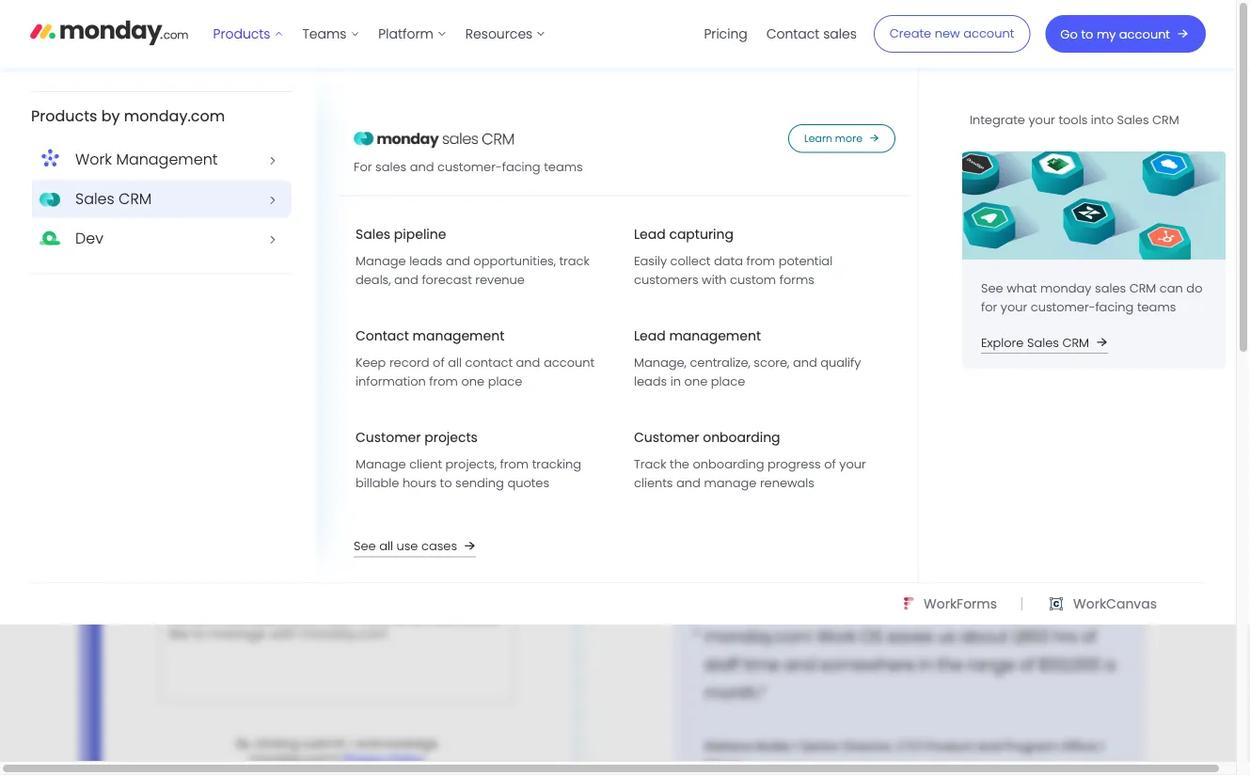 Task type: locate. For each thing, give the bounding box(es) containing it.
in for leads
[[671, 373, 681, 390]]

sales right for
[[375, 159, 407, 176]]

with
[[849, 239, 876, 257], [702, 271, 727, 288]]

0 horizontal spatial to
[[440, 475, 452, 492]]

our for tailored
[[864, 354, 885, 372]]

leads down pipeline
[[409, 253, 443, 270]]

2 lead from the top
[[634, 327, 666, 345]]

First name text field
[[160, 223, 324, 261]]

in inside lead management manage, centralize, score, and qualify leads in one place
[[671, 373, 681, 390]]

1 vertical spatial sales
[[375, 159, 407, 176]]

monday.com up needs
[[813, 262, 901, 280]]

0 horizontal spatial explore
[[814, 354, 860, 372]]

go
[[1060, 25, 1078, 42]]

1 vertical spatial the
[[937, 652, 963, 676]]

our right the 'how'
[[221, 575, 242, 594]]

1 list from the left
[[0, 0, 1250, 775]]

a right $50,000
[[1104, 652, 1115, 676]]

0 horizontal spatial |
[[795, 738, 799, 755]]

0 horizontal spatial name
[[190, 195, 229, 214]]

1 lead from the top
[[634, 225, 666, 244]]

meet with a product consultant to see how monday.com can fit your exact business needs
[[813, 239, 1092, 303]]

manage
[[704, 475, 757, 492]]

Work email email field
[[160, 318, 324, 356]]

team up the last
[[336, 136, 392, 165]]

1 vertical spatial to
[[1021, 239, 1034, 257]]

customer inside customer onboarding track the onboarding progress of your clients and manage renewals
[[634, 429, 699, 447]]

with inside lead capturing easily collect data from potential customers with custom forms
[[702, 271, 727, 288]]

customers inside lead capturing easily collect data from potential customers with custom forms
[[634, 271, 699, 288]]

0 horizontal spatial account
[[544, 354, 595, 371]]

work
[[922, 121, 989, 159]]

see up for
[[981, 279, 1003, 296]]

one inside lead management manage, centralize, score, and qualify leads in one place
[[684, 373, 708, 390]]

2 horizontal spatial to
[[1081, 25, 1093, 42]]

last
[[350, 195, 377, 214]]

1 horizontal spatial to
[[1021, 239, 1034, 257]]

0 horizontal spatial sales
[[375, 159, 407, 176]]

track
[[559, 253, 590, 270]]

sales
[[823, 24, 857, 43], [375, 159, 407, 176], [1095, 279, 1126, 296]]

hrs
[[1053, 624, 1077, 648]]

0 horizontal spatial management
[[413, 327, 504, 345]]

customer up track
[[634, 429, 699, 447]]

account
[[963, 25, 1014, 42], [1119, 25, 1170, 42], [544, 354, 595, 371]]

to
[[1081, 25, 1093, 42], [1021, 239, 1034, 257], [440, 475, 452, 492]]

0 vertical spatial lead
[[634, 225, 666, 244]]

how
[[1064, 239, 1092, 257]]

lead inside lead management manage, centralize, score, and qualify leads in one place
[[634, 327, 666, 345]]

across 200+
[[694, 276, 768, 293]]

products inside main submenu element
[[31, 105, 97, 126]]

for
[[981, 298, 997, 315]]

name right first
[[190, 195, 229, 214]]

account inside contact management keep record of all contact and account information from one place
[[544, 354, 595, 371]]

from up quotes
[[500, 456, 529, 473]]

0 horizontal spatial team
[[246, 575, 281, 594]]

2 list from the left
[[695, 0, 866, 68]]

0 horizontal spatial into
[[795, 121, 848, 159]]

one right the day in the right bottom of the page
[[998, 457, 1023, 476]]

1 horizontal spatial leads
[[634, 373, 667, 390]]

integrate your tools into sales crm
[[970, 111, 1179, 128]]

0 vertical spatial by
[[101, 105, 120, 126]]

easily
[[634, 253, 667, 270]]

your up the "space"
[[854, 121, 916, 159]]

customer for customer projects
[[356, 429, 421, 447]]

1 vertical spatial contact
[[147, 136, 231, 165]]

customers down centralize,
[[699, 394, 763, 411]]

capturing
[[669, 225, 734, 244]]

record
[[389, 354, 429, 371]]

1 horizontal spatial all
[[448, 354, 462, 371]]

business
[[1021, 262, 1078, 280]]

see inside see what monday sales crm can do for your customer-facing teams
[[981, 279, 1003, 296]]

list
[[0, 0, 1250, 775], [695, 0, 866, 68]]

sales inside the contact sales button
[[823, 24, 857, 43]]

sales inside see what monday sales crm can do for your customer-facing teams
[[1095, 279, 1126, 296]]

team's
[[846, 480, 890, 498]]

about
[[959, 624, 1008, 648]]

in inside " monday.com work os saves us about 1,850 hrs of staff time and somewhere in the range of $50,000 a month."
[[919, 652, 933, 676]]

can inside see what monday sales crm can do for your customer-facing teams
[[1160, 279, 1183, 296]]

and right contact at top left
[[516, 354, 540, 371]]

your down the qualify
[[814, 376, 843, 395]]

a left product
[[879, 239, 888, 257]]

with down data
[[702, 271, 727, 288]]

one down gain
[[1026, 121, 1077, 159]]

0 vertical spatial the
[[670, 456, 690, 473]]

from down record
[[429, 373, 458, 390]]

in down gain
[[995, 121, 1020, 159]]

place inside lead management manage, centralize, score, and qualify leads in one place
[[711, 373, 745, 390]]

0 vertical spatial manage
[[356, 253, 406, 270]]

0 vertical spatial monday.com
[[124, 105, 225, 126]]

contact right pricing
[[766, 24, 820, 43]]

onboarding down paying customers
[[703, 429, 780, 447]]

1 vertical spatial teams
[[1137, 298, 1176, 315]]

| right muller
[[795, 738, 799, 755]]

name for our
[[190, 195, 229, 214]]

your left tools
[[1029, 111, 1055, 128]]

0 horizontal spatial leads
[[409, 253, 443, 270]]

from up workflow
[[934, 457, 965, 476]]

onboarding
[[703, 429, 780, 447], [693, 456, 764, 473]]

0 vertical spatial work
[[75, 149, 112, 170]]

from inside contact management keep record of all contact and account information from one place
[[429, 373, 458, 390]]

management up contact at top left
[[413, 327, 504, 345]]

management inside contact management keep record of all contact and account information from one place
[[413, 327, 504, 345]]

0 vertical spatial sales
[[823, 24, 857, 43]]

our right management
[[236, 136, 271, 165]]

of down "1,850"
[[1019, 652, 1034, 676]]

0 horizontal spatial by
[[101, 105, 120, 126]]

2 vertical spatial in
[[919, 652, 933, 676]]

0 horizontal spatial place
[[488, 373, 522, 390]]

1 horizontal spatial products
[[213, 24, 270, 43]]

place inside contact management keep record of all contact and account information from one place
[[488, 373, 522, 390]]

your inside meet with a product consultant to see how monday.com can fit your exact business needs
[[949, 262, 978, 280]]

1 horizontal spatial place
[[711, 373, 745, 390]]

by left building
[[1026, 457, 1042, 476]]

1 horizontal spatial |
[[1100, 738, 1103, 755]]

qualify
[[821, 354, 861, 371]]

1 horizontal spatial work
[[817, 624, 856, 648]]

1 vertical spatial all
[[379, 538, 393, 555]]

account right "my"
[[1119, 25, 1170, 42]]

work left the os
[[817, 624, 856, 648]]

needs
[[813, 284, 854, 303]]

by up work management
[[101, 105, 120, 126]]

list inside main element
[[695, 0, 866, 68]]

place down contact at top left
[[488, 373, 522, 390]]

0 vertical spatial in
[[995, 121, 1020, 159]]

in inside the align, collaborate, and gain visibility into your work in one connected space
[[995, 121, 1020, 159]]

account right new
[[963, 25, 1014, 42]]

1 horizontal spatial team
[[336, 136, 392, 165]]

2 horizontal spatial account
[[1119, 25, 1170, 42]]

1 horizontal spatial facing
[[1095, 298, 1134, 315]]

manage inside customer projects manage client projects, from tracking billable hours to sending quotes
[[356, 456, 406, 473]]

explore for explore sales crm
[[981, 334, 1024, 351]]

our up goals
[[864, 354, 885, 372]]

monday.com's
[[250, 750, 340, 767]]

0 horizontal spatial products
[[31, 105, 97, 126]]

0 vertical spatial see
[[981, 279, 1003, 296]]

1 vertical spatial a
[[1104, 652, 1115, 676]]

1 horizontal spatial see
[[981, 279, 1003, 296]]

see for see what monday sales crm can do for your customer-facing teams
[[981, 279, 1003, 296]]

of right record
[[433, 354, 445, 371]]

0 horizontal spatial monday.com
[[124, 105, 225, 126]]

your right fit
[[949, 262, 978, 280]]

onboarding up "manage"
[[693, 456, 764, 473]]

to inside button
[[1081, 25, 1093, 42]]

0 vertical spatial to
[[1081, 25, 1093, 42]]

1 horizontal spatial customer
[[634, 429, 699, 447]]

main submenu element
[[0, 68, 1250, 625]]

serving
[[692, 483, 736, 500]]

1 horizontal spatial the
[[937, 652, 963, 676]]

2 horizontal spatial monday.com
[[813, 262, 901, 280]]

2 vertical spatial to
[[440, 475, 452, 492]]

the right track
[[670, 456, 690, 473]]

explore inside explore our tailored pricing plans based on your goals and priorities
[[814, 354, 860, 372]]

explore up goals
[[814, 354, 860, 372]]

and right time
[[784, 652, 816, 676]]

a inside " monday.com work os saves us about 1,850 hrs of staff time and somewhere in the range of $50,000 a month."
[[1104, 652, 1115, 676]]

0 vertical spatial all
[[448, 354, 462, 371]]

0 horizontal spatial customer
[[356, 429, 421, 447]]

the down us
[[937, 652, 963, 676]]

productivity
[[854, 457, 931, 476]]

by inside boost productivity from day one by building your team's ideal workflow
[[1026, 457, 1042, 476]]

client
[[409, 456, 442, 473]]

from up the custom
[[747, 253, 775, 270]]

based
[[1030, 354, 1072, 372]]

0 vertical spatial with
[[849, 239, 876, 257]]

place down centralize,
[[711, 373, 745, 390]]

serving 200+
[[692, 483, 770, 500]]

customers down easily
[[634, 271, 699, 288]]

from inside lead capturing easily collect data from potential customers with custom forms
[[747, 253, 775, 270]]

into inside the align, collaborate, and gain visibility into your work in one connected space
[[795, 121, 848, 159]]

team for sales
[[336, 136, 392, 165]]

explore up plans
[[981, 334, 1024, 351]]

by clicking submit, i acknowledge monday.com's
[[237, 735, 438, 767]]

and inside the align, collaborate, and gain visibility into your work in one connected space
[[928, 84, 982, 121]]

contact inside button
[[766, 24, 820, 43]]

and right score,
[[793, 354, 817, 371]]

data
[[714, 253, 743, 270]]

one inside the align, collaborate, and gain visibility into your work in one connected space
[[1026, 121, 1077, 159]]

of right 'hrs'
[[1081, 624, 1097, 648]]

0 vertical spatial explore
[[981, 334, 1024, 351]]

team left help
[[246, 575, 281, 594]]

learn
[[804, 131, 832, 146]]

lead up the 'manage,'
[[634, 327, 666, 345]]

0 vertical spatial customers
[[634, 271, 699, 288]]

do
[[1187, 279, 1203, 296]]

How can our team help you? text field
[[160, 603, 515, 703]]

work
[[75, 149, 112, 170], [817, 624, 856, 648]]

0 vertical spatial onboarding
[[703, 429, 780, 447]]

customer up "client"
[[356, 429, 421, 447]]

leads inside lead management manage, centralize, score, and qualify leads in one place
[[634, 373, 667, 390]]

1 manage from the top
[[356, 253, 406, 270]]

Job title text field
[[350, 318, 515, 356]]

2 horizontal spatial contact
[[766, 24, 820, 43]]

gain
[[987, 84, 1049, 121]]

customers
[[634, 271, 699, 288], [699, 394, 763, 411]]

1 vertical spatial explore
[[814, 354, 860, 372]]

your down what
[[1001, 298, 1027, 315]]

2 horizontal spatial sales
[[1095, 279, 1126, 296]]

name right the last
[[380, 195, 419, 214]]

can left fit
[[904, 262, 930, 280]]

explore
[[981, 334, 1024, 351], [814, 354, 860, 372]]

monday.com up time
[[705, 624, 813, 648]]

our
[[236, 136, 271, 165], [864, 354, 885, 372], [221, 575, 242, 594]]

help center
[[858, 553, 929, 570]]

crm up on
[[1062, 334, 1089, 351]]

1 vertical spatial lead
[[634, 327, 666, 345]]

| right office on the right
[[1100, 738, 1103, 755]]

2 place from the left
[[711, 373, 745, 390]]

leads down the 'manage,'
[[634, 373, 667, 390]]

all inside contact management keep record of all contact and account information from one place
[[448, 354, 462, 371]]

your inside see what monday sales crm can do for your customer-facing teams
[[1001, 298, 1027, 315]]

1 vertical spatial 200+
[[740, 483, 770, 500]]

1 management from the left
[[413, 327, 504, 345]]

1 | from the left
[[795, 738, 799, 755]]

see what monday sales crm can do for your customer-facing teams
[[981, 279, 1203, 315]]

|
[[795, 738, 799, 755], [1100, 738, 1103, 755]]

manage up deals,
[[356, 253, 406, 270]]

0 horizontal spatial with
[[702, 271, 727, 288]]

0 vertical spatial our
[[236, 136, 271, 165]]

manage for customer
[[356, 456, 406, 473]]

workcanvas
[[1073, 595, 1157, 613]]

1 vertical spatial manage
[[356, 456, 406, 473]]

acknowledge
[[356, 735, 438, 752]]

your
[[1029, 111, 1055, 128], [854, 121, 916, 159], [949, 262, 978, 280], [1001, 298, 1027, 315], [814, 376, 843, 395], [839, 456, 866, 473], [814, 480, 843, 498]]

one down contact at top left
[[461, 373, 485, 390]]

pipeline
[[394, 225, 446, 244]]

list containing pricing
[[695, 0, 866, 68]]

0 horizontal spatial teams
[[544, 159, 583, 176]]

management up centralize,
[[669, 327, 761, 345]]

and right deals,
[[394, 271, 418, 288]]

1 vertical spatial see
[[354, 538, 376, 555]]

2 name from the left
[[380, 195, 419, 214]]

and up work
[[928, 84, 982, 121]]

0 vertical spatial customer-
[[437, 159, 502, 176]]

all left contact at top left
[[448, 354, 462, 371]]

on
[[1076, 354, 1092, 372]]

sales for for
[[375, 159, 407, 176]]

with inside meet with a product consultant to see how monday.com can fit your exact business needs
[[849, 239, 876, 257]]

customer inside customer projects manage client projects, from tracking billable hours to sending quotes
[[356, 429, 421, 447]]

200+ down data
[[737, 276, 768, 293]]

one down centralize,
[[684, 373, 708, 390]]

learn more button
[[788, 124, 896, 153]]

1 vertical spatial work
[[817, 624, 856, 648]]

and right clients at the right
[[676, 475, 701, 492]]

and inside explore our tailored pricing plans based on your goals and priorities
[[886, 376, 912, 395]]

1 horizontal spatial contact
[[356, 327, 409, 345]]

and inside stefana muller | senior director, cto product and program office | oscar
[[977, 738, 1001, 755]]

can right the 'how'
[[192, 575, 217, 594]]

explore inside main submenu element
[[981, 334, 1024, 351]]

see
[[1037, 239, 1061, 257]]

into
[[1091, 111, 1114, 128], [795, 121, 848, 159]]

0 vertical spatial products
[[213, 24, 270, 43]]

0 horizontal spatial in
[[671, 373, 681, 390]]

track
[[634, 456, 666, 473]]

manage
[[356, 253, 406, 270], [356, 456, 406, 473]]

0 horizontal spatial a
[[879, 239, 888, 257]]

and inside " monday.com work os saves us about 1,850 hrs of staff time and somewhere in the range of $50,000 a month."
[[784, 652, 816, 676]]

2 vertical spatial monday.com
[[705, 624, 813, 648]]

1 customer from the left
[[356, 429, 421, 447]]

boost
[[814, 457, 850, 476]]

countries icon image
[[714, 236, 748, 271]]

your up team's
[[839, 456, 866, 473]]

account right contact at top left
[[544, 354, 595, 371]]

1 vertical spatial in
[[671, 373, 681, 390]]

submit,
[[303, 735, 347, 752]]

exact
[[981, 262, 1017, 280]]

main element
[[0, 0, 1250, 775]]

see
[[981, 279, 1003, 296], [354, 538, 376, 555]]

Company name text field
[[160, 508, 340, 546]]

2 horizontal spatial in
[[995, 121, 1020, 159]]

your inside explore our tailored pricing plans based on your goals and priorities
[[814, 376, 843, 395]]

contact up first name
[[147, 136, 231, 165]]

1 vertical spatial leads
[[634, 373, 667, 390]]

goals
[[846, 376, 882, 395]]

manage up billable
[[356, 456, 406, 473]]

contact up keep in the left of the page
[[356, 327, 409, 345]]

products up work management
[[31, 105, 97, 126]]

0 vertical spatial 200+
[[737, 276, 768, 293]]

2 manage from the top
[[356, 456, 406, 473]]

"
[[693, 624, 699, 648]]

2 customer from the left
[[634, 429, 699, 447]]

products left teams
[[213, 24, 270, 43]]

2 horizontal spatial can
[[1160, 279, 1183, 296]]

customer- down bigger desktop close monday crm logo
[[437, 159, 502, 176]]

1 vertical spatial customers
[[699, 394, 763, 411]]

2 vertical spatial sales
[[1095, 279, 1126, 296]]

explore sales crm
[[981, 334, 1089, 351]]

1 horizontal spatial monday.com
[[705, 624, 813, 648]]

contact sales button
[[757, 19, 866, 49]]

sales down the last
[[356, 225, 391, 244]]

paying customers
[[699, 380, 772, 411]]

management inside lead management manage, centralize, score, and qualify leads in one place
[[669, 327, 761, 345]]

meet
[[813, 239, 845, 257]]

and right product
[[977, 738, 1001, 755]]

2 management from the left
[[669, 327, 761, 345]]

of inside customer onboarding track the onboarding progress of your clients and manage renewals
[[824, 456, 836, 473]]

200+ for boost productivity from day one by building your team's ideal workflow
[[740, 483, 770, 500]]

0 vertical spatial team
[[336, 136, 392, 165]]

1 horizontal spatial can
[[904, 262, 930, 280]]

to left see
[[1021, 239, 1034, 257]]

all
[[448, 354, 462, 371], [379, 538, 393, 555]]

in for work
[[995, 121, 1020, 159]]

account inside button
[[963, 25, 1014, 42]]

team
[[336, 136, 392, 165], [246, 575, 281, 594]]

opportunities,
[[473, 253, 556, 270]]

1 horizontal spatial a
[[1104, 652, 1115, 676]]

saves
[[887, 624, 933, 648]]

to inside customer projects manage client projects, from tracking billable hours to sending quotes
[[440, 475, 452, 492]]

billable
[[356, 475, 399, 492]]

1 horizontal spatial into
[[1091, 111, 1114, 128]]

0 horizontal spatial customer-
[[437, 159, 502, 176]]

and down tailored
[[886, 376, 912, 395]]

name
[[190, 195, 229, 214], [380, 195, 419, 214]]

of right progress
[[824, 456, 836, 473]]

see left the use at the bottom left of page
[[354, 538, 376, 555]]

explore sales crm link
[[981, 331, 1112, 354]]

0 horizontal spatial see
[[354, 538, 376, 555]]

to right 'hours'
[[440, 475, 452, 492]]

0 horizontal spatial the
[[670, 456, 690, 473]]

stefana
[[705, 738, 752, 755]]

to right go
[[1081, 25, 1093, 42]]

crm left first
[[119, 188, 152, 209]]

sales up collaborate,
[[823, 24, 857, 43]]

0 horizontal spatial facing
[[502, 159, 541, 176]]

with right meet
[[849, 239, 876, 257]]

monday.com inside " monday.com work os saves us about 1,850 hrs of staff time and somewhere in the range of $50,000 a month."
[[705, 624, 813, 648]]

in down the 'manage,'
[[671, 373, 681, 390]]

contact for contact sales
[[766, 24, 820, 43]]

customer- down monday
[[1031, 298, 1095, 315]]

sales left for
[[276, 136, 331, 165]]

lead inside lead capturing easily collect data from potential customers with custom forms
[[634, 225, 666, 244]]

1 horizontal spatial customer-
[[1031, 298, 1095, 315]]

1 vertical spatial by
[[1026, 457, 1042, 476]]

0 vertical spatial facing
[[502, 159, 541, 176]]

can inside meet with a product consultant to see how monday.com can fit your exact business needs
[[904, 262, 930, 280]]

200+ for meet with a product consultant to see how monday.com can fit your exact business needs
[[737, 276, 768, 293]]

customer
[[356, 429, 421, 447], [634, 429, 699, 447]]

1 place from the left
[[488, 373, 522, 390]]

0 vertical spatial contact
[[766, 24, 820, 43]]

program
[[1004, 738, 1058, 755]]

monday.com up management
[[124, 105, 225, 126]]

your inside the align, collaborate, and gain visibility into your work in one connected space
[[854, 121, 916, 159]]

contact
[[766, 24, 820, 43], [147, 136, 231, 165], [356, 327, 409, 345]]

crm left do
[[1130, 279, 1156, 296]]

product
[[892, 239, 944, 257]]

0 vertical spatial a
[[879, 239, 888, 257]]

0 horizontal spatial contact
[[147, 136, 231, 165]]

can
[[904, 262, 930, 280], [1160, 279, 1183, 296], [192, 575, 217, 594]]

1 horizontal spatial sales
[[823, 24, 857, 43]]

can left do
[[1160, 279, 1183, 296]]

your down boost
[[814, 480, 843, 498]]

your inside customer onboarding track the onboarding progress of your clients and manage renewals
[[839, 456, 866, 473]]

1 horizontal spatial explore
[[981, 334, 1024, 351]]

our inside explore our tailored pricing plans based on your goals and priorities
[[864, 354, 885, 372]]

all left the use at the bottom left of page
[[379, 538, 393, 555]]

priorities
[[916, 376, 971, 395]]

1 vertical spatial customer-
[[1031, 298, 1095, 315]]

1 vertical spatial products
[[31, 105, 97, 126]]

1 name from the left
[[190, 195, 229, 214]]

manage inside sales pipeline manage leads and opportunities, track deals, and forecast revenue
[[356, 253, 406, 270]]

what
[[1007, 279, 1037, 296]]

range
[[967, 652, 1015, 676]]

work up the sales crm
[[75, 149, 112, 170]]



Task type: describe. For each thing, give the bounding box(es) containing it.
collect
[[670, 253, 711, 270]]

customers inside paying customers
[[699, 394, 763, 411]]

facing inside see what monday sales crm can do for your customer-facing teams
[[1095, 298, 1134, 315]]

monday.com inside meet with a product consultant to see how monday.com can fit your exact business needs
[[813, 262, 901, 280]]

1,850
[[1012, 624, 1049, 648]]

products for products
[[213, 24, 270, 43]]

list containing products by monday.com
[[0, 0, 1250, 775]]

customer onboarding track the onboarding progress of your clients and manage renewals
[[634, 429, 866, 492]]

customers icon image
[[714, 339, 748, 374]]

and inside contact management keep record of all contact and account information from one place
[[516, 354, 540, 371]]

lead for lead capturing
[[634, 225, 666, 244]]

score,
[[754, 354, 790, 371]]

you?
[[317, 575, 348, 594]]

lead capturing easily collect data from potential customers with custom forms
[[634, 225, 833, 288]]

more
[[835, 131, 863, 146]]

industries icon image
[[714, 443, 748, 478]]

information
[[356, 373, 426, 390]]

clicking
[[254, 735, 299, 752]]

the inside customer onboarding track the onboarding progress of your clients and manage renewals
[[670, 456, 690, 473]]

our for sales
[[236, 136, 271, 165]]

contact our sales team
[[147, 136, 392, 165]]

bigger desktop close monday crm logo image
[[354, 126, 514, 151]]

one inside boost productivity from day one by building your team's ideal workflow
[[998, 457, 1023, 476]]

your inside boost productivity from day one by building your team's ideal workflow
[[814, 480, 843, 498]]

ideal
[[894, 480, 926, 498]]

1 (702) 123-4567 telephone field
[[193, 413, 515, 451]]

management for contact management
[[413, 327, 504, 345]]

monday.com logo image
[[30, 12, 189, 52]]

sending
[[455, 475, 504, 492]]

sales for contact
[[823, 24, 857, 43]]

from inside boost productivity from day one by building your team's ideal workflow
[[934, 457, 965, 476]]

contact for contact our sales team
[[147, 136, 231, 165]]

sales up dev
[[75, 188, 115, 209]]

first
[[160, 195, 186, 214]]

forms
[[780, 271, 815, 288]]

learn more link
[[788, 124, 896, 153]]

by inside main submenu element
[[101, 105, 120, 126]]

across
[[694, 276, 734, 293]]

see all use cases
[[354, 538, 457, 555]]

0 vertical spatial teams
[[544, 159, 583, 176]]

company
[[366, 480, 432, 499]]

workforms link
[[902, 593, 997, 615]]

customer- inside see what monday sales crm can do for your customer-facing teams
[[1031, 298, 1095, 315]]

and up the forecast
[[446, 253, 470, 270]]

senior
[[802, 738, 840, 755]]

sales crm
[[75, 188, 152, 209]]

size
[[436, 480, 460, 499]]

0 horizontal spatial all
[[379, 538, 393, 555]]

team for our
[[246, 575, 281, 594]]

tools
[[1059, 111, 1088, 128]]

sales right tools
[[1117, 111, 1149, 128]]

resources link
[[456, 19, 555, 49]]

account inside button
[[1119, 25, 1170, 42]]

explore for explore our tailored pricing plans based on your goals and priorities
[[814, 354, 860, 372]]

for
[[354, 159, 372, 176]]

and inside customer onboarding track the onboarding progress of your clients and manage renewals
[[676, 475, 701, 492]]

customer for customer onboarding
[[634, 429, 699, 447]]

integrate
[[970, 111, 1025, 128]]

a inside meet with a product consultant to see how monday.com can fit your exact business needs
[[879, 239, 888, 257]]

day
[[969, 457, 994, 476]]

management
[[116, 149, 218, 170]]

tailored
[[889, 354, 939, 372]]

office
[[1061, 738, 1096, 755]]

1 vertical spatial onboarding
[[693, 456, 764, 473]]

cto
[[897, 738, 923, 755]]

help center link
[[858, 553, 929, 570]]

2 | from the left
[[1100, 738, 1103, 755]]

somewhere
[[820, 652, 915, 676]]

keep
[[356, 354, 386, 371]]

products by monday.com
[[31, 105, 225, 126]]

manage for sales
[[356, 253, 406, 270]]

teams
[[302, 24, 347, 43]]

lead for lead management
[[634, 327, 666, 345]]

visibility
[[675, 121, 790, 159]]

workcanvas link
[[1047, 593, 1157, 615]]

space
[[825, 159, 908, 196]]

product
[[926, 738, 973, 755]]

privacy
[[343, 750, 387, 767]]

into inside main submenu element
[[1091, 111, 1114, 128]]

leads inside sales pipeline manage leads and opportunities, track deals, and forecast revenue
[[409, 253, 443, 270]]

forecast
[[422, 271, 472, 288]]

teams link
[[293, 19, 369, 49]]

consultant
[[948, 239, 1017, 257]]

crm image image
[[962, 151, 1226, 260]]

crm right tools
[[1152, 111, 1179, 128]]

see for see all use cases
[[354, 538, 376, 555]]

my
[[1097, 25, 1116, 42]]

and inside lead management manage, centralize, score, and qualify leads in one place
[[793, 354, 817, 371]]

monday.com inside main submenu element
[[124, 105, 225, 126]]

manage,
[[634, 354, 687, 371]]

centralize,
[[690, 354, 751, 371]]

dev
[[75, 228, 103, 249]]

0 horizontal spatial can
[[192, 575, 217, 594]]

and down bigger desktop close monday crm logo
[[410, 159, 434, 176]]

lead management manage, centralize, score, and qualify leads in one place
[[634, 327, 861, 390]]

Last name text field
[[350, 223, 515, 261]]

privacy policy
[[343, 750, 424, 767]]

products for products by monday.com
[[31, 105, 97, 126]]

cases
[[421, 538, 457, 555]]

teams inside see what monday sales crm can do for your customer-facing teams
[[1137, 298, 1176, 315]]

staff
[[705, 652, 739, 676]]

resources
[[465, 24, 533, 43]]

management for lead management
[[669, 327, 761, 345]]

work inside " monday.com work os saves us about 1,850 hrs of staff time and somewhere in the range of $50,000 a month."
[[817, 624, 856, 648]]

create
[[890, 25, 931, 42]]

crm inside see what monday sales crm can do for your customer-facing teams
[[1130, 279, 1156, 296]]

contact sales
[[766, 24, 857, 43]]

renewals
[[760, 475, 815, 492]]

sales up based
[[1027, 334, 1059, 351]]

customer projects manage client projects, from tracking billable hours to sending quotes
[[356, 429, 581, 492]]

platform link
[[369, 19, 456, 49]]

contact management keep record of all contact and account information from one place
[[356, 327, 595, 390]]

" monday.com work os saves us about 1,850 hrs of staff time and somewhere in the range of $50,000 a month."
[[693, 624, 1115, 705]]

align,
[[675, 84, 753, 121]]

$50,000
[[1038, 652, 1100, 676]]

name for name
[[380, 195, 419, 214]]

use
[[396, 538, 418, 555]]

2 vertical spatial our
[[221, 575, 242, 594]]

fit
[[933, 262, 945, 280]]

by
[[237, 735, 251, 752]]

sales inside sales pipeline manage leads and opportunities, track deals, and forecast revenue
[[356, 225, 391, 244]]

contact inside contact management keep record of all contact and account information from one place
[[356, 327, 409, 345]]

to inside meet with a product consultant to see how monday.com can fit your exact business needs
[[1021, 239, 1034, 257]]

from inside customer projects manage client projects, from tracking billable hours to sending quotes
[[500, 456, 529, 473]]

help
[[858, 553, 885, 570]]

platform
[[379, 24, 434, 43]]

projects,
[[446, 456, 497, 473]]

180k+
[[690, 380, 727, 397]]

privacy policy link
[[343, 750, 424, 767]]

go to my account button
[[1045, 15, 1206, 53]]

policy
[[390, 750, 424, 767]]

one inside contact management keep record of all contact and account information from one place
[[461, 373, 485, 390]]

create new account button
[[874, 15, 1030, 53]]

pricing
[[704, 24, 748, 43]]

learn more
[[804, 131, 863, 146]]

align, collaborate, and gain visibility into your work in one connected space
[[675, 84, 1077, 196]]

the inside " monday.com work os saves us about 1,850 hrs of staff time and somewhere in the range of $50,000 a month."
[[937, 652, 963, 676]]

work inside main submenu element
[[75, 149, 112, 170]]

os
[[860, 624, 882, 648]]

how can our team help you?
[[160, 575, 348, 594]]

explore our tailored pricing plans based on your goals and priorities
[[814, 354, 1092, 395]]

of inside contact management keep record of all contact and account information from one place
[[433, 354, 445, 371]]



Task type: vqa. For each thing, say whether or not it's contained in the screenshot.
the bottom Getting
no



